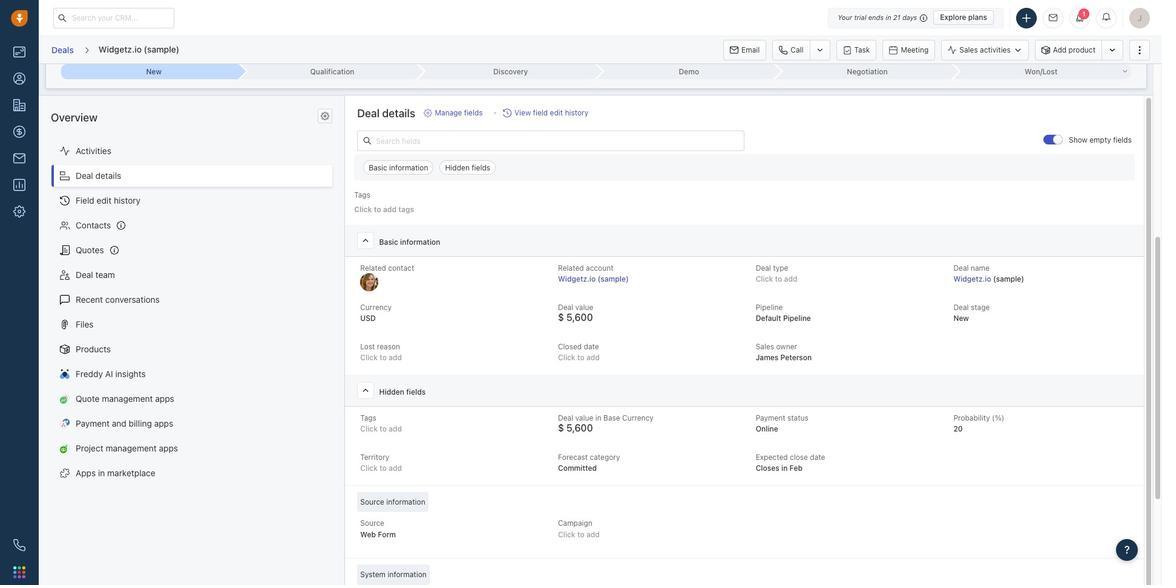 Task type: locate. For each thing, give the bounding box(es) containing it.
lost right won
[[1042, 67, 1058, 76]]

deal up closed
[[558, 303, 573, 312]]

add down "campaign"
[[586, 530, 600, 540]]

details left manage
[[382, 107, 415, 120]]

1 vertical spatial basic information
[[379, 238, 440, 247]]

related left contact
[[360, 264, 386, 273]]

1 vertical spatial lost
[[360, 343, 375, 352]]

to inside the closed date click to add
[[577, 354, 584, 363]]

deal
[[357, 107, 380, 120], [76, 171, 93, 181], [756, 264, 771, 273], [953, 264, 969, 273], [76, 270, 93, 280], [558, 303, 573, 312], [953, 303, 969, 312], [558, 414, 573, 423]]

widgetz.io down 'name'
[[953, 275, 991, 284]]

$ up closed
[[558, 313, 564, 323]]

payment up project
[[76, 419, 110, 429]]

deal inside "deal value in base currency $ 5,600"
[[558, 414, 573, 423]]

apps
[[155, 394, 174, 404], [154, 419, 173, 429], [159, 444, 178, 454]]

source
[[360, 498, 384, 507], [360, 519, 384, 529]]

0 horizontal spatial details
[[95, 171, 121, 181]]

1 horizontal spatial payment
[[756, 414, 785, 423]]

basic up 'tags click to add tags'
[[369, 163, 387, 172]]

click
[[354, 205, 372, 214], [756, 275, 773, 284], [360, 354, 378, 363], [558, 354, 575, 363], [360, 425, 378, 434], [360, 464, 378, 474], [558, 530, 575, 540]]

1 vertical spatial $
[[558, 423, 564, 434]]

add down type
[[784, 275, 797, 284]]

0 vertical spatial currency
[[360, 303, 392, 312]]

0 horizontal spatial edit
[[97, 196, 111, 206]]

sales inside sales owner james peterson
[[756, 343, 774, 352]]

add
[[383, 205, 397, 214], [784, 275, 797, 284], [389, 354, 402, 363], [586, 354, 600, 363], [389, 425, 402, 434], [389, 464, 402, 474], [586, 530, 600, 540]]

0 horizontal spatial date
[[584, 343, 599, 352]]

to inside deal type click to add
[[775, 275, 782, 284]]

in left base
[[595, 414, 601, 423]]

5,600 up closed
[[566, 313, 593, 323]]

1 vertical spatial 5,600
[[566, 423, 593, 434]]

information
[[389, 163, 428, 172], [400, 238, 440, 247], [386, 498, 425, 507], [388, 571, 427, 580]]

freshworks switcher image
[[13, 567, 25, 579]]

1 vertical spatial currency
[[622, 414, 654, 423]]

sales
[[959, 45, 978, 54], [756, 343, 774, 352]]

0 horizontal spatial sales
[[756, 343, 774, 352]]

hidden fields up the tags click to add at the left of page
[[379, 388, 426, 397]]

payment for payment status online
[[756, 414, 785, 423]]

demo
[[679, 67, 699, 76]]

to down reason
[[380, 354, 387, 363]]

management up payment and billing apps
[[102, 394, 153, 404]]

pipeline right the default
[[783, 314, 811, 323]]

source up source web form
[[360, 498, 384, 507]]

1 5,600 from the top
[[566, 313, 593, 323]]

$ up forecast
[[558, 423, 564, 434]]

0 horizontal spatial lost
[[360, 343, 375, 352]]

discovery link
[[418, 64, 596, 79]]

to inside lost reason click to add
[[380, 354, 387, 363]]

payment
[[756, 414, 785, 423], [76, 419, 110, 429]]

0 vertical spatial 5,600
[[566, 313, 593, 323]]

1 vertical spatial pipeline
[[783, 314, 811, 323]]

apps right billing
[[154, 419, 173, 429]]

value for base
[[575, 414, 593, 423]]

0 horizontal spatial history
[[114, 196, 140, 206]]

information right system
[[388, 571, 427, 580]]

0 vertical spatial value
[[575, 303, 593, 312]]

apps up payment and billing apps
[[155, 394, 174, 404]]

edit right field
[[97, 196, 111, 206]]

to down type
[[775, 275, 782, 284]]

2 related from the left
[[558, 264, 584, 273]]

0 horizontal spatial payment
[[76, 419, 110, 429]]

1 vertical spatial deal details
[[76, 171, 121, 181]]

0 vertical spatial management
[[102, 394, 153, 404]]

1 vertical spatial edit
[[97, 196, 111, 206]]

1 horizontal spatial related
[[558, 264, 584, 273]]

base
[[603, 414, 620, 423]]

discovery
[[493, 67, 528, 76]]

to down closed
[[577, 354, 584, 363]]

1 horizontal spatial hidden
[[445, 163, 470, 172]]

deal up field
[[76, 171, 93, 181]]

recent
[[76, 295, 103, 305]]

0 horizontal spatial deal details
[[76, 171, 121, 181]]

payment up online
[[756, 414, 785, 423]]

demo link
[[596, 64, 774, 79]]

0 vertical spatial edit
[[550, 108, 563, 117]]

add up territory
[[389, 425, 402, 434]]

payment status online
[[756, 414, 808, 434]]

related up widgetz.io (sample) link on the top of the page
[[558, 264, 584, 273]]

call
[[791, 45, 803, 54]]

date inside the closed date click to add
[[584, 343, 599, 352]]

1 related from the left
[[360, 264, 386, 273]]

edit inside view field edit history link
[[550, 108, 563, 117]]

show empty fields
[[1069, 136, 1132, 145]]

apps in marketplace
[[76, 469, 155, 479]]

currency inside "deal value in base currency $ 5,600"
[[622, 414, 654, 423]]

sales activities button
[[941, 40, 1035, 60], [941, 40, 1029, 60]]

basic information up contact
[[379, 238, 440, 247]]

deal up forecast
[[558, 414, 573, 423]]

add down deal value $ 5,600
[[586, 354, 600, 363]]

task
[[854, 45, 870, 54]]

click inside the territory click to add
[[360, 464, 378, 474]]

hidden
[[445, 163, 470, 172], [379, 388, 404, 397]]

1 horizontal spatial lost
[[1042, 67, 1058, 76]]

1 horizontal spatial sales
[[959, 45, 978, 54]]

deal value in base currency $ 5,600
[[558, 414, 654, 434]]

type
[[773, 264, 788, 273]]

sales for sales activities
[[959, 45, 978, 54]]

field edit history
[[76, 196, 140, 206]]

in
[[886, 13, 891, 21], [595, 414, 601, 423], [781, 464, 788, 474], [98, 469, 105, 479]]

peterson
[[780, 354, 812, 363]]

pipeline up the default
[[756, 303, 783, 312]]

ai
[[105, 369, 113, 380]]

apps down payment and billing apps
[[159, 444, 178, 454]]

0 horizontal spatial hidden fields
[[379, 388, 426, 397]]

source up web
[[360, 519, 384, 529]]

sales left activities
[[959, 45, 978, 54]]

value inside deal value $ 5,600
[[575, 303, 593, 312]]

edit right the field
[[550, 108, 563, 117]]

hidden fields down manage fields on the top left of the page
[[445, 163, 490, 172]]

$ inside deal value $ 5,600
[[558, 313, 564, 323]]

deal left team
[[76, 270, 93, 280]]

basic up related contact
[[379, 238, 398, 247]]

(sample) up new link
[[144, 44, 179, 54]]

plans
[[968, 13, 987, 22]]

widgetz.io down account on the top of page
[[558, 275, 596, 284]]

5,600 up forecast
[[566, 423, 593, 434]]

(sample) right widgetz.io link at right top
[[993, 275, 1024, 284]]

new inside new link
[[146, 67, 162, 76]]

explore plans link
[[933, 10, 994, 25]]

1 horizontal spatial (sample)
[[598, 275, 629, 284]]

2 horizontal spatial (sample)
[[993, 275, 1024, 284]]

2 vertical spatial apps
[[159, 444, 178, 454]]

1 horizontal spatial tags
[[398, 205, 414, 214]]

deal up widgetz.io link at right top
[[953, 264, 969, 273]]

information up form
[[386, 498, 425, 507]]

1 vertical spatial tags
[[398, 205, 414, 214]]

trial
[[854, 13, 866, 21]]

details up field edit history
[[95, 171, 121, 181]]

contacts
[[76, 220, 111, 231]]

in left the feb
[[781, 464, 788, 474]]

widgetz.io inside related account widgetz.io (sample)
[[558, 275, 596, 284]]

project management apps
[[76, 444, 178, 454]]

history right the field
[[565, 108, 588, 117]]

/
[[1040, 67, 1042, 76]]

information up contact
[[400, 238, 440, 247]]

1 vertical spatial value
[[575, 414, 593, 423]]

payment inside payment status online
[[756, 414, 785, 423]]

value left base
[[575, 414, 593, 423]]

to down "campaign"
[[577, 530, 584, 540]]

deal details
[[357, 107, 415, 120], [76, 171, 121, 181]]

1 vertical spatial sales
[[756, 343, 774, 352]]

lost left reason
[[360, 343, 375, 352]]

1 horizontal spatial edit
[[550, 108, 563, 117]]

sales up james
[[756, 343, 774, 352]]

deals link
[[51, 40, 74, 59]]

related inside related account widgetz.io (sample)
[[558, 264, 584, 273]]

0 horizontal spatial related
[[360, 264, 386, 273]]

0 vertical spatial $
[[558, 313, 564, 323]]

2 value from the top
[[575, 414, 593, 423]]

2 horizontal spatial widgetz.io
[[953, 275, 991, 284]]

1 horizontal spatial history
[[565, 108, 588, 117]]

management up marketplace at the left bottom
[[106, 444, 157, 454]]

(%)
[[992, 414, 1004, 423]]

currency up usd
[[360, 303, 392, 312]]

account
[[586, 264, 613, 273]]

(sample) inside deal name widgetz.io (sample)
[[993, 275, 1024, 284]]

lost inside lost reason click to add
[[360, 343, 375, 352]]

new down widgetz.io (sample)
[[146, 67, 162, 76]]

add down reason
[[389, 354, 402, 363]]

add up related contact
[[383, 205, 397, 214]]

to inside campaign click to add
[[577, 530, 584, 540]]

0 vertical spatial basic information
[[369, 163, 428, 172]]

add down territory
[[389, 464, 402, 474]]

0 horizontal spatial tags
[[354, 191, 370, 200]]

0 vertical spatial apps
[[155, 394, 174, 404]]

default
[[756, 314, 781, 323]]

1 vertical spatial source
[[360, 519, 384, 529]]

value inside "deal value in base currency $ 5,600"
[[575, 414, 593, 423]]

click inside the tags click to add
[[360, 425, 378, 434]]

deal name widgetz.io (sample)
[[953, 264, 1024, 284]]

2 source from the top
[[360, 519, 384, 529]]

hidden fields
[[445, 163, 490, 172], [379, 388, 426, 397]]

hidden up the tags click to add at the left of page
[[379, 388, 404, 397]]

basic
[[369, 163, 387, 172], [379, 238, 398, 247]]

1 vertical spatial management
[[106, 444, 157, 454]]

to
[[374, 205, 381, 214], [775, 275, 782, 284], [380, 354, 387, 363], [577, 354, 584, 363], [380, 425, 387, 434], [380, 464, 387, 474], [577, 530, 584, 540]]

0 vertical spatial new
[[146, 67, 162, 76]]

deal inside deal type click to add
[[756, 264, 771, 273]]

activities
[[76, 146, 111, 156]]

source for information
[[360, 498, 384, 507]]

to up related contact
[[374, 205, 381, 214]]

0 vertical spatial sales
[[959, 45, 978, 54]]

add inside 'tags click to add tags'
[[383, 205, 397, 214]]

won
[[1025, 67, 1040, 76]]

your
[[838, 13, 852, 21]]

0 horizontal spatial hidden
[[379, 388, 404, 397]]

1 horizontal spatial deal details
[[357, 107, 415, 120]]

deal left type
[[756, 264, 771, 273]]

new inside deal stage new
[[953, 314, 969, 323]]

task button
[[836, 40, 877, 60]]

basic information up 'tags click to add tags'
[[369, 163, 428, 172]]

conversations
[[105, 295, 160, 305]]

0 vertical spatial pipeline
[[756, 303, 783, 312]]

(sample) down account on the top of page
[[598, 275, 629, 284]]

(sample) inside related account widgetz.io (sample)
[[598, 275, 629, 284]]

1 horizontal spatial new
[[953, 314, 969, 323]]

1
[[1082, 10, 1086, 17]]

deal team
[[76, 270, 115, 280]]

to down territory
[[380, 464, 387, 474]]

0 vertical spatial hidden
[[445, 163, 470, 172]]

date right closed
[[584, 343, 599, 352]]

0 vertical spatial tags
[[354, 191, 370, 200]]

0 vertical spatial details
[[382, 107, 415, 120]]

2 5,600 from the top
[[566, 423, 593, 434]]

widgetz.io for deal name widgetz.io (sample)
[[953, 275, 991, 284]]

in right apps
[[98, 469, 105, 479]]

lost
[[1042, 67, 1058, 76], [360, 343, 375, 352]]

new down widgetz.io link at right top
[[953, 314, 969, 323]]

reason
[[377, 343, 400, 352]]

in inside expected close date closes in feb
[[781, 464, 788, 474]]

management
[[102, 394, 153, 404], [106, 444, 157, 454]]

owner
[[776, 343, 797, 352]]

value down widgetz.io (sample) link on the top of the page
[[575, 303, 593, 312]]

1 source from the top
[[360, 498, 384, 507]]

view field edit history link
[[503, 108, 588, 119]]

widgetz.io inside deal name widgetz.io (sample)
[[953, 275, 991, 284]]

widgetz.io
[[99, 44, 142, 54], [558, 275, 596, 284], [953, 275, 991, 284]]

system information
[[360, 571, 427, 580]]

tags click to add
[[360, 414, 402, 434]]

territory
[[360, 453, 389, 463]]

1 vertical spatial new
[[953, 314, 969, 323]]

tags
[[354, 191, 370, 200], [398, 205, 414, 214]]

1 vertical spatial date
[[810, 453, 825, 463]]

0 vertical spatial source
[[360, 498, 384, 507]]

1 vertical spatial details
[[95, 171, 121, 181]]

history
[[565, 108, 588, 117], [114, 196, 140, 206]]

fields
[[464, 108, 483, 117], [1113, 136, 1132, 145], [472, 163, 490, 172], [406, 388, 426, 397]]

field
[[533, 108, 548, 117]]

date
[[584, 343, 599, 352], [810, 453, 825, 463]]

5,600
[[566, 313, 593, 323], [566, 423, 593, 434]]

history right field
[[114, 196, 140, 206]]

add product
[[1053, 45, 1095, 54]]

5,600 inside deal value $ 5,600
[[566, 313, 593, 323]]

date right close
[[810, 453, 825, 463]]

add inside the closed date click to add
[[586, 354, 600, 363]]

1 horizontal spatial widgetz.io
[[558, 275, 596, 284]]

edit
[[550, 108, 563, 117], [97, 196, 111, 206]]

0 vertical spatial hidden fields
[[445, 163, 490, 172]]

deal left stage
[[953, 303, 969, 312]]

hidden down manage fields link
[[445, 163, 470, 172]]

1 vertical spatial basic
[[379, 238, 398, 247]]

widgetz.io down search your crm... text field
[[99, 44, 142, 54]]

1 $ from the top
[[558, 313, 564, 323]]

0 horizontal spatial new
[[146, 67, 162, 76]]

source for web
[[360, 519, 384, 529]]

(sample) for related account widgetz.io (sample)
[[598, 275, 629, 284]]

negotiation
[[847, 67, 888, 76]]

currency right base
[[622, 414, 654, 423]]

2 $ from the top
[[558, 423, 564, 434]]

details
[[382, 107, 415, 120], [95, 171, 121, 181]]

source inside source web form
[[360, 519, 384, 529]]

1 horizontal spatial date
[[810, 453, 825, 463]]

1 horizontal spatial currency
[[622, 414, 654, 423]]

click inside lost reason click to add
[[360, 354, 378, 363]]

1 value from the top
[[575, 303, 593, 312]]

your trial ends in 21 days
[[838, 13, 917, 21]]

widgetz.io for related account widgetz.io (sample)
[[558, 275, 596, 284]]

$
[[558, 313, 564, 323], [558, 423, 564, 434]]

to up territory
[[380, 425, 387, 434]]

marketplace
[[107, 469, 155, 479]]

0 vertical spatial date
[[584, 343, 599, 352]]



Task type: describe. For each thing, give the bounding box(es) containing it.
Search fields text field
[[357, 131, 744, 151]]

days
[[902, 13, 917, 21]]

quote
[[76, 394, 100, 404]]

closed
[[558, 343, 582, 352]]

quote management apps
[[76, 394, 174, 404]]

click inside 'tags click to add tags'
[[354, 205, 372, 214]]

0 vertical spatial deal details
[[357, 107, 415, 120]]

apps for quote management apps
[[155, 394, 174, 404]]

forecast
[[558, 453, 588, 463]]

related contact
[[360, 264, 414, 273]]

value for 5,600
[[575, 303, 593, 312]]

probability (%) 20
[[953, 414, 1004, 434]]

add inside campaign click to add
[[586, 530, 600, 540]]

territory click to add
[[360, 453, 402, 474]]

sales activities
[[959, 45, 1011, 54]]

products
[[76, 345, 111, 355]]

campaign click to add
[[558, 519, 600, 540]]

deal inside deal stage new
[[953, 303, 969, 312]]

qualification link
[[239, 64, 418, 79]]

related for related contact
[[360, 264, 386, 273]]

email button
[[723, 40, 766, 60]]

explore plans
[[940, 13, 987, 22]]

deal inside deal name widgetz.io (sample)
[[953, 264, 969, 273]]

management for quote
[[102, 394, 153, 404]]

payment for payment and billing apps
[[76, 419, 110, 429]]

deal right 'mng settings' 'icon' at the top of the page
[[357, 107, 380, 120]]

feb
[[790, 464, 803, 474]]

management for project
[[106, 444, 157, 454]]

manage fields link
[[423, 108, 483, 119]]

apps
[[76, 469, 96, 479]]

expected
[[756, 453, 788, 463]]

empty
[[1090, 136, 1111, 145]]

meeting button
[[883, 40, 935, 60]]

campaign
[[558, 519, 592, 529]]

related for related account widgetz.io (sample)
[[558, 264, 584, 273]]

click inside deal type click to add
[[756, 275, 773, 284]]

lost reason click to add
[[360, 343, 402, 363]]

0 vertical spatial basic
[[369, 163, 387, 172]]

in left 21
[[886, 13, 891, 21]]

view
[[514, 108, 531, 117]]

widgetz.io (sample) link
[[558, 275, 629, 284]]

james
[[756, 354, 779, 363]]

to inside the territory click to add
[[380, 464, 387, 474]]

stage
[[971, 303, 990, 312]]

click inside campaign click to add
[[558, 530, 575, 540]]

add inside lost reason click to add
[[389, 354, 402, 363]]

1 vertical spatial apps
[[154, 419, 173, 429]]

0 vertical spatial history
[[565, 108, 588, 117]]

phone element
[[7, 534, 31, 558]]

click inside the closed date click to add
[[558, 354, 575, 363]]

probability
[[953, 414, 990, 423]]

5,600 inside "deal value in base currency $ 5,600"
[[566, 423, 593, 434]]

1 horizontal spatial details
[[382, 107, 415, 120]]

20
[[953, 425, 963, 434]]

to inside the tags click to add
[[380, 425, 387, 434]]

tags click to add tags
[[354, 191, 414, 214]]

form
[[378, 530, 396, 540]]

activities
[[980, 45, 1011, 54]]

1 vertical spatial hidden
[[379, 388, 404, 397]]

widgetz.io (sample)
[[99, 44, 179, 54]]

phone image
[[13, 540, 25, 552]]

committed
[[558, 464, 597, 474]]

information up 'tags click to add tags'
[[389, 163, 428, 172]]

Search your CRM... text field
[[53, 8, 174, 28]]

(sample) for deal name widgetz.io (sample)
[[993, 275, 1024, 284]]

1 horizontal spatial hidden fields
[[445, 163, 490, 172]]

recent conversations
[[76, 295, 160, 305]]

date inside expected close date closes in feb
[[810, 453, 825, 463]]

deal inside deal value $ 5,600
[[558, 303, 573, 312]]

deals
[[51, 45, 74, 55]]

insights
[[115, 369, 146, 380]]

freddy
[[76, 369, 103, 380]]

ends
[[868, 13, 884, 21]]

forecast category committed
[[558, 453, 620, 474]]

new link
[[61, 64, 239, 79]]

1 vertical spatial hidden fields
[[379, 388, 426, 397]]

add product button
[[1035, 40, 1102, 60]]

explore
[[940, 13, 966, 22]]

overview
[[51, 111, 98, 124]]

and
[[112, 419, 126, 429]]

add inside deal type click to add
[[784, 275, 797, 284]]

1 link
[[1069, 8, 1090, 28]]

meeting
[[901, 45, 929, 54]]

won / lost
[[1025, 67, 1058, 76]]

web
[[360, 530, 376, 540]]

field
[[76, 196, 94, 206]]

0 horizontal spatial currency
[[360, 303, 392, 312]]

manage fields
[[435, 108, 483, 117]]

payment and billing apps
[[76, 419, 173, 429]]

closes
[[756, 464, 779, 474]]

billing
[[129, 419, 152, 429]]

closed date click to add
[[558, 343, 600, 363]]

widgetz.io link
[[953, 275, 991, 284]]

1 vertical spatial history
[[114, 196, 140, 206]]

negotiation link
[[774, 64, 953, 79]]

0 horizontal spatial (sample)
[[144, 44, 179, 54]]

add inside the tags click to add
[[389, 425, 402, 434]]

add inside the territory click to add
[[389, 464, 402, 474]]

freddy ai insights
[[76, 369, 146, 380]]

sales for sales owner james peterson
[[756, 343, 774, 352]]

view field edit history
[[514, 108, 588, 117]]

expected close date closes in feb
[[756, 453, 825, 474]]

files
[[76, 320, 94, 330]]

deal stage new
[[953, 303, 990, 323]]

show
[[1069, 136, 1088, 145]]

name
[[971, 264, 989, 273]]

0 horizontal spatial widgetz.io
[[99, 44, 142, 54]]

online
[[756, 425, 778, 434]]

product
[[1069, 45, 1095, 54]]

source web form
[[360, 519, 396, 540]]

manage
[[435, 108, 462, 117]]

21
[[893, 13, 900, 21]]

call button
[[772, 40, 810, 60]]

tags
[[360, 414, 376, 423]]

to inside 'tags click to add tags'
[[374, 205, 381, 214]]

currency usd
[[360, 303, 392, 323]]

category
[[590, 453, 620, 463]]

mng settings image
[[321, 112, 329, 121]]

status
[[787, 414, 808, 423]]

usd
[[360, 314, 376, 323]]

$ inside "deal value in base currency $ 5,600"
[[558, 423, 564, 434]]

close
[[790, 453, 808, 463]]

project
[[76, 444, 103, 454]]

0 vertical spatial lost
[[1042, 67, 1058, 76]]

in inside "deal value in base currency $ 5,600"
[[595, 414, 601, 423]]

pipeline default pipeline
[[756, 303, 811, 323]]

apps for project management apps
[[159, 444, 178, 454]]

quotes
[[76, 245, 104, 256]]

team
[[95, 270, 115, 280]]



Task type: vqa. For each thing, say whether or not it's contained in the screenshot.
CLOSE
yes



